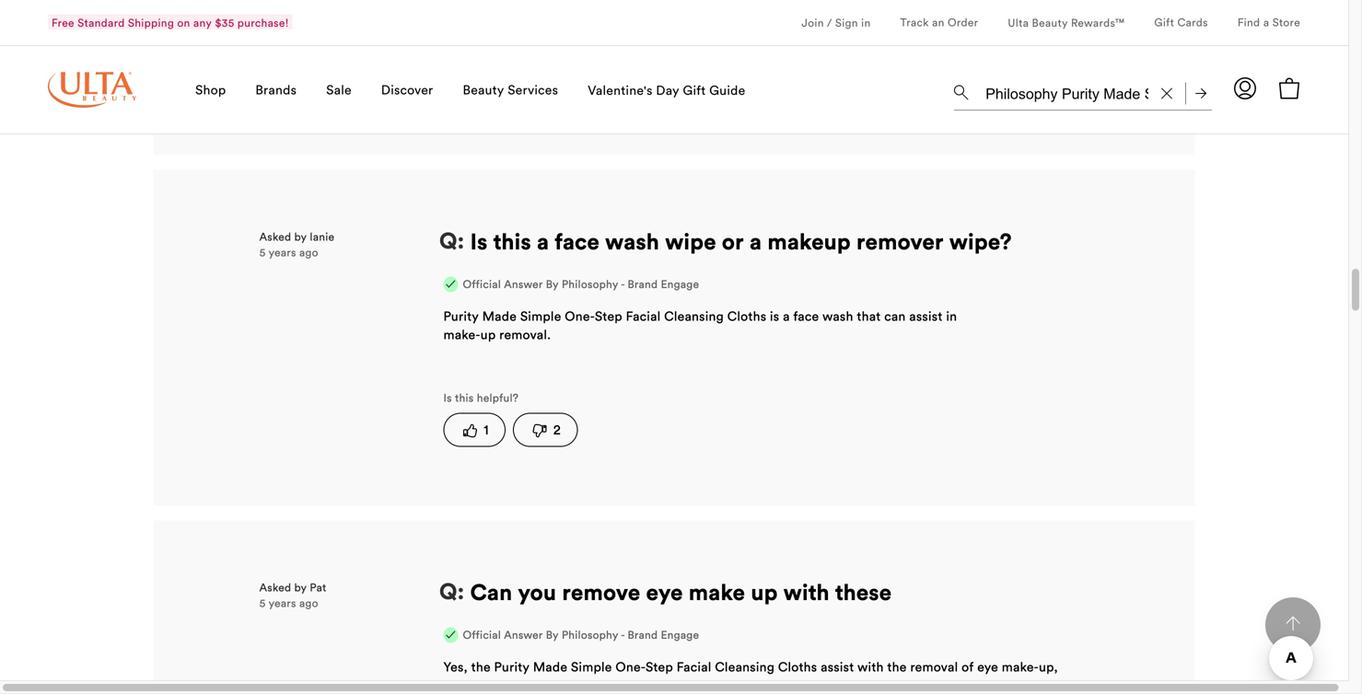 Task type: locate. For each thing, give the bounding box(es) containing it.
5 for can you remove eye make up with these
[[259, 597, 266, 610]]

sign
[[835, 16, 858, 29]]

step inside purity made simple one-step facial cleansing cloths is a face wash that can assist in make-up removal.
[[595, 308, 623, 325]]

0 vertical spatial gift
[[1155, 15, 1175, 29]]

made left one at the bottom of page
[[767, 677, 801, 694]]

purity inside purity made simple one-step facial cleansing cloths is a face wash that can assist in make-up removal.
[[444, 308, 479, 325]]

yes, the purity made simple one-step facial cleansing cloths assist  with the removal of eye make-up, however, we recommend following up with the purity made simple one step facial cleanser for complet
[[444, 659, 1081, 695]]

0 vertical spatial official
[[463, 277, 501, 291]]

0 vertical spatial philosophy
[[562, 277, 619, 291]]

0 vertical spatial cleansing
[[664, 308, 724, 325]]

5 inside asked by lanie 5 years ago
[[259, 245, 266, 259]]

official answer by philosophy - brand engage up removal.
[[463, 277, 699, 291]]

guide
[[710, 82, 746, 99]]

1 official answer by philosophy - brand engage from the top
[[463, 277, 699, 291]]

brand
[[628, 277, 658, 291], [628, 628, 658, 642]]

a right or
[[750, 227, 762, 255]]

ago for is this a face wash wipe or a makeup remover wipe?
[[299, 245, 318, 259]]

2 by from the top
[[294, 581, 307, 595]]

2 horizontal spatial made
[[767, 677, 801, 694]]

by up removal.
[[546, 277, 559, 291]]

1 vertical spatial engage
[[661, 628, 699, 642]]

we
[[501, 677, 518, 694]]

by for a
[[546, 277, 559, 291]]

asked inside asked by pat 5 years ago
[[259, 581, 291, 595]]

1 vertical spatial cleansing
[[715, 659, 775, 676]]

0 horizontal spatial cloths
[[728, 308, 767, 325]]

discover button
[[381, 45, 433, 135]]

2 official from the top
[[463, 628, 501, 642]]

asked left lanie
[[259, 230, 291, 244]]

q left can
[[439, 577, 457, 606]]

1 vertical spatial in
[[946, 308, 957, 325]]

by inside asked by pat 5 years ago
[[294, 581, 307, 595]]

0 horizontal spatial eye
[[646, 578, 683, 607]]

0 vertical spatial engage
[[661, 277, 699, 291]]

1 vertical spatial question element
[[439, 574, 465, 607]]

1 vertical spatial wash
[[823, 308, 854, 325]]

1 horizontal spatial step
[[646, 659, 673, 676]]

submit image
[[1196, 88, 1207, 99]]

1 brand from the top
[[628, 277, 658, 291]]

brand up purity made simple one-step facial cleansing cloths is a face wash that can assist in make-up removal.
[[628, 277, 658, 291]]

eye left make
[[646, 578, 683, 607]]

0 horizontal spatial assist
[[821, 659, 854, 676]]

by for remove
[[546, 628, 559, 642]]

2 brand from the top
[[628, 628, 658, 642]]

1 vertical spatial philosophy
[[562, 628, 619, 642]]

years
[[269, 245, 296, 259], [269, 597, 296, 610]]

- down "remove"
[[621, 628, 625, 642]]

years inside asked by lanie 5 years ago
[[269, 245, 296, 259]]

1 group from the top
[[444, 39, 1094, 96]]

face right this
[[555, 227, 600, 255]]

2 q from the top
[[439, 577, 457, 606]]

beauty left 'services'
[[463, 82, 504, 98]]

1 philosophy from the top
[[562, 277, 619, 291]]

1 by from the top
[[294, 230, 307, 244]]

official for can
[[463, 628, 501, 642]]

1 vertical spatial beauty
[[463, 82, 504, 98]]

in right can
[[946, 308, 957, 325]]

1 vertical spatial answer
[[504, 628, 543, 642]]

0 vertical spatial cloths
[[728, 308, 767, 325]]

0 horizontal spatial purity
[[444, 308, 479, 325]]

one-
[[565, 308, 595, 325], [616, 659, 646, 676]]

question element left can
[[439, 574, 465, 607]]

1 horizontal spatial one-
[[616, 659, 646, 676]]

make- up for
[[1002, 659, 1039, 676]]

question element for is this a face wash wipe or a makeup remover wipe?
[[439, 223, 465, 255]]

order
[[948, 15, 979, 29]]

step
[[595, 308, 623, 325], [646, 659, 673, 676], [878, 677, 906, 694]]

1 vertical spatial eye
[[978, 659, 999, 676]]

made
[[483, 308, 517, 325], [533, 659, 568, 676], [767, 677, 801, 694]]

in inside purity made simple one-step facial cleansing cloths is a face wash that can assist in make-up removal.
[[946, 308, 957, 325]]

1 ago from the top
[[299, 245, 318, 259]]

1 vertical spatial make-
[[1002, 659, 1039, 676]]

with left these
[[784, 578, 830, 607]]

2 vertical spatial with
[[675, 677, 701, 694]]

beauty inside button
[[463, 82, 504, 98]]

gift cards link
[[1155, 15, 1209, 32]]

1 vertical spatial face
[[794, 308, 819, 325]]

0 vertical spatial group
[[444, 39, 1094, 96]]

make
[[689, 578, 745, 607]]

0
[[484, 70, 492, 87]]

face
[[555, 227, 600, 255], [794, 308, 819, 325]]

question element left is
[[439, 223, 465, 255]]

with up one at the bottom of page
[[858, 659, 884, 676]]

assist inside purity made simple one-step facial cleansing cloths is a face wash that can assist in make-up removal.
[[910, 308, 943, 325]]

brand for face
[[628, 277, 658, 291]]

1 vertical spatial years
[[269, 597, 296, 610]]

1 vertical spatial gift
[[683, 82, 706, 99]]

0 vertical spatial simple
[[520, 308, 562, 325]]

official for is
[[463, 277, 501, 291]]

0 horizontal spatial one-
[[565, 308, 595, 325]]

assist right can
[[910, 308, 943, 325]]

eye right of
[[978, 659, 999, 676]]

a right find
[[1264, 15, 1270, 29]]

in
[[861, 16, 871, 29], [946, 308, 957, 325]]

up right the following
[[656, 677, 672, 694]]

None search field
[[954, 70, 1212, 114]]

5
[[259, 245, 266, 259], [259, 597, 266, 610]]

philosophy for a
[[562, 277, 619, 291]]

0 vertical spatial make-
[[444, 326, 481, 343]]

1 vertical spatial made
[[533, 659, 568, 676]]

assist
[[910, 308, 943, 325], [821, 659, 854, 676]]

0 vertical spatial beauty
[[1032, 16, 1068, 29]]

shop button
[[195, 45, 226, 135]]

Search products and more search field
[[984, 74, 1151, 106]]

/
[[827, 16, 832, 29]]

a right is at the top of page
[[783, 308, 790, 325]]

up
[[481, 326, 496, 343], [751, 578, 778, 607], [656, 677, 672, 694]]

1 horizontal spatial cloths
[[778, 659, 818, 676]]

0 vertical spatial question element
[[439, 223, 465, 255]]

in right sign
[[861, 16, 871, 29]]

1 question element from the top
[[439, 223, 465, 255]]

2 vertical spatial up
[[656, 677, 672, 694]]

0 vertical spatial in
[[861, 16, 871, 29]]

1 q from the top
[[439, 226, 457, 255]]

gift right day in the left of the page
[[683, 82, 706, 99]]

1 vertical spatial official
[[463, 628, 501, 642]]

1 engage from the top
[[661, 277, 699, 291]]

2 vertical spatial simple
[[805, 677, 846, 694]]

0 vertical spatial official answer by philosophy - brand engage
[[463, 277, 699, 291]]

1 asked from the top
[[259, 230, 291, 244]]

years inside asked by pat 5 years ago
[[269, 597, 296, 610]]

valentine's
[[588, 82, 653, 99]]

1 vertical spatial simple
[[571, 659, 612, 676]]

1 vertical spatial asked
[[259, 581, 291, 595]]

1 5 from the top
[[259, 245, 266, 259]]

the
[[471, 659, 491, 676], [888, 659, 907, 676], [705, 677, 724, 694]]

a inside purity made simple one-step facial cleansing cloths is a face wash that can assist in make-up removal.
[[783, 308, 790, 325]]

cards
[[1178, 15, 1209, 29]]

the up the however,
[[471, 659, 491, 676]]

track an order
[[901, 15, 979, 29]]

of
[[962, 659, 974, 676]]

for
[[1004, 677, 1021, 694]]

1 answer from the top
[[504, 277, 543, 291]]

group containing 0
[[444, 39, 1094, 96]]

0 horizontal spatial step
[[595, 308, 623, 325]]

assist up one at the bottom of page
[[821, 659, 854, 676]]

0 vertical spatial answer
[[504, 277, 543, 291]]

log in to your ulta account image
[[1234, 77, 1257, 99]]

engage down wipe
[[661, 277, 699, 291]]

asked
[[259, 230, 291, 244], [259, 581, 291, 595]]

0 horizontal spatial the
[[471, 659, 491, 676]]

2 years from the top
[[269, 597, 296, 610]]

lanie
[[310, 230, 335, 244]]

a
[[1264, 15, 1270, 29], [537, 227, 549, 255], [750, 227, 762, 255], [783, 308, 790, 325]]

by for can you remove eye make up with these
[[294, 581, 307, 595]]

answer down you
[[504, 628, 543, 642]]

0 vertical spatial ago
[[299, 245, 318, 259]]

ulta
[[1008, 16, 1029, 29]]

discover
[[381, 82, 433, 98]]

2 engage from the top
[[661, 628, 699, 642]]

this
[[493, 227, 531, 255]]

face right is at the top of page
[[794, 308, 819, 325]]

by down you
[[546, 628, 559, 642]]

q left is
[[439, 226, 457, 255]]

1 vertical spatial -
[[621, 628, 625, 642]]

cleansing down wipe
[[664, 308, 724, 325]]

1 horizontal spatial made
[[533, 659, 568, 676]]

beauty right the ulta
[[1032, 16, 1068, 29]]

ago down pat
[[299, 597, 318, 610]]

2 official answer by philosophy - brand engage from the top
[[463, 628, 699, 642]]

brand for eye
[[628, 628, 658, 642]]

however,
[[444, 677, 497, 694]]

1 vertical spatial 5
[[259, 597, 266, 610]]

made up recommend at the left of the page
[[533, 659, 568, 676]]

any
[[193, 16, 212, 29]]

cloths
[[728, 308, 767, 325], [778, 659, 818, 676]]

wash inside purity made simple one-step facial cleansing cloths is a face wash that can assist in make-up removal.
[[823, 308, 854, 325]]

by left lanie
[[294, 230, 307, 244]]

2 asked from the top
[[259, 581, 291, 595]]

simple up removal.
[[520, 308, 562, 325]]

0 horizontal spatial in
[[861, 16, 871, 29]]

0 vertical spatial wash
[[605, 227, 660, 255]]

0 vertical spatial with
[[784, 578, 830, 607]]

cloths inside purity made simple one-step facial cleansing cloths is a face wash that can assist in make-up removal.
[[728, 308, 767, 325]]

2 horizontal spatial facial
[[909, 677, 944, 694]]

the left removal
[[888, 659, 907, 676]]

made up removal.
[[483, 308, 517, 325]]

1 by from the top
[[546, 277, 559, 291]]

asked left pat
[[259, 581, 291, 595]]

q
[[439, 226, 457, 255], [439, 577, 457, 606]]

simple left one at the bottom of page
[[805, 677, 846, 694]]

make- left removal.
[[444, 326, 481, 343]]

0 horizontal spatial beauty
[[463, 82, 504, 98]]

0 vertical spatial assist
[[910, 308, 943, 325]]

1 horizontal spatial simple
[[571, 659, 612, 676]]

1 vertical spatial by
[[546, 628, 559, 642]]

with right the following
[[675, 677, 701, 694]]

2 by from the top
[[546, 628, 559, 642]]

0 horizontal spatial gift
[[683, 82, 706, 99]]

1 vertical spatial one-
[[616, 659, 646, 676]]

eye
[[646, 578, 683, 607], [978, 659, 999, 676]]

1 official from the top
[[463, 277, 501, 291]]

with
[[784, 578, 830, 607], [858, 659, 884, 676], [675, 677, 701, 694]]

brand up the following
[[628, 628, 658, 642]]

1 horizontal spatial beauty
[[1032, 16, 1068, 29]]

asked by lanie 5 years ago
[[259, 230, 335, 259]]

official answer by philosophy - brand engage
[[463, 277, 699, 291], [463, 628, 699, 642]]

years for can you remove eye make up with these
[[269, 597, 296, 610]]

0 vertical spatial eye
[[646, 578, 683, 607]]

asked inside asked by lanie 5 years ago
[[259, 230, 291, 244]]

by
[[546, 277, 559, 291], [546, 628, 559, 642]]

1 vertical spatial cloths
[[778, 659, 818, 676]]

back to top image
[[1286, 617, 1301, 631]]

2 horizontal spatial step
[[878, 677, 906, 694]]

asked for can you remove eye make up with these
[[259, 581, 291, 595]]

0 horizontal spatial make-
[[444, 326, 481, 343]]

facial
[[626, 308, 661, 325], [677, 659, 712, 676], [909, 677, 944, 694]]

0 vertical spatial -
[[621, 277, 625, 291]]

make- for is this a face wash wipe or a makeup remover wipe?
[[444, 326, 481, 343]]

cleansing
[[664, 308, 724, 325], [715, 659, 775, 676]]

1 years from the top
[[269, 245, 296, 259]]

engage
[[661, 277, 699, 291], [661, 628, 699, 642]]

0 vertical spatial facial
[[626, 308, 661, 325]]

1 vertical spatial group
[[444, 390, 1069, 447]]

simple up the following
[[571, 659, 612, 676]]

by inside asked by lanie 5 years ago
[[294, 230, 307, 244]]

make- inside purity made simple one-step facial cleansing cloths is a face wash that can assist in make-up removal.
[[444, 326, 481, 343]]

up right make
[[751, 578, 778, 607]]

0 vertical spatial by
[[546, 277, 559, 291]]

1 - from the top
[[621, 277, 625, 291]]

2 vertical spatial facial
[[909, 677, 944, 694]]

cleansing down make
[[715, 659, 775, 676]]

2 vertical spatial step
[[878, 677, 906, 694]]

official down is
[[463, 277, 501, 291]]

0 vertical spatial brand
[[628, 277, 658, 291]]

1 horizontal spatial face
[[794, 308, 819, 325]]

2 5 from the top
[[259, 597, 266, 610]]

ago down lanie
[[299, 245, 318, 259]]

2 ago from the top
[[299, 597, 318, 610]]

engage down can you remove eye make up with these in the bottom of the page
[[661, 628, 699, 642]]

0 vertical spatial step
[[595, 308, 623, 325]]

official
[[463, 277, 501, 291], [463, 628, 501, 642]]

ago inside asked by lanie 5 years ago
[[299, 245, 318, 259]]

1 vertical spatial ago
[[299, 597, 318, 610]]

group
[[444, 39, 1094, 96], [444, 390, 1069, 447]]

valentine's day gift guide link
[[588, 82, 746, 101]]

by left pat
[[294, 581, 307, 595]]

shop
[[195, 82, 226, 98]]

facial inside purity made simple one-step facial cleansing cloths is a face wash that can assist in make-up removal.
[[626, 308, 661, 325]]

ago inside asked by pat 5 years ago
[[299, 597, 318, 610]]

answer
[[504, 277, 543, 291], [504, 628, 543, 642]]

2 question element from the top
[[439, 574, 465, 607]]

1 horizontal spatial wash
[[823, 308, 854, 325]]

2 philosophy from the top
[[562, 628, 619, 642]]

0 vertical spatial up
[[481, 326, 496, 343]]

1 horizontal spatial in
[[946, 308, 957, 325]]

purity made simple one-step facial cleansing cloths is a face wash that can assist in make-up removal.
[[444, 308, 957, 343]]

1 vertical spatial up
[[751, 578, 778, 607]]

1 vertical spatial by
[[294, 581, 307, 595]]

0 horizontal spatial simple
[[520, 308, 562, 325]]

0 vertical spatial made
[[483, 308, 517, 325]]

- up purity made simple one-step facial cleansing cloths is a face wash that can assist in make-up removal.
[[621, 277, 625, 291]]

5 inside asked by pat 5 years ago
[[259, 597, 266, 610]]

face inside purity made simple one-step facial cleansing cloths is a face wash that can assist in make-up removal.
[[794, 308, 819, 325]]

following
[[597, 677, 653, 694]]

official up yes,
[[463, 628, 501, 642]]

the right the following
[[705, 677, 724, 694]]

1 vertical spatial assist
[[821, 659, 854, 676]]

2 group from the top
[[444, 390, 1069, 447]]

gift left the cards
[[1155, 15, 1175, 29]]

wash left that
[[823, 308, 854, 325]]

purity
[[444, 308, 479, 325], [494, 659, 530, 676], [728, 677, 763, 694]]

1 vertical spatial q
[[439, 577, 457, 606]]

find a store
[[1238, 15, 1301, 29]]

1 vertical spatial purity
[[494, 659, 530, 676]]

yes,
[[444, 659, 468, 676]]

go to ulta beauty homepage image
[[48, 72, 136, 108]]

answer down this
[[504, 277, 543, 291]]

store
[[1273, 15, 1301, 29]]

rewards™
[[1071, 16, 1125, 29]]

2 - from the top
[[621, 628, 625, 642]]

up left removal.
[[481, 326, 496, 343]]

0 vertical spatial 5
[[259, 245, 266, 259]]

join / sign in
[[802, 16, 871, 29]]

gift inside "link"
[[1155, 15, 1175, 29]]

wash left wipe
[[605, 227, 660, 255]]

made inside purity made simple one-step facial cleansing cloths is a face wash that can assist in make-up removal.
[[483, 308, 517, 325]]

0 vertical spatial one-
[[565, 308, 595, 325]]

official answer by philosophy - brand engage down "remove"
[[463, 628, 699, 642]]

1 vertical spatial with
[[858, 659, 884, 676]]

question element
[[439, 223, 465, 255], [439, 574, 465, 607]]

2 vertical spatial purity
[[728, 677, 763, 694]]

0 horizontal spatial facial
[[626, 308, 661, 325]]

one- inside yes, the purity made simple one-step facial cleansing cloths assist  with the removal of eye make-up, however, we recommend following up with the purity made simple one step facial cleanser for complet
[[616, 659, 646, 676]]

2 answer from the top
[[504, 628, 543, 642]]

make- inside yes, the purity made simple one-step facial cleansing cloths assist  with the removal of eye make-up, however, we recommend following up with the purity made simple one step facial cleanser for complet
[[1002, 659, 1039, 676]]

0 vertical spatial asked
[[259, 230, 291, 244]]



Task type: describe. For each thing, give the bounding box(es) containing it.
5 for is this a face wash wipe or a makeup remover wipe?
[[259, 245, 266, 259]]

1
[[484, 421, 489, 438]]

in inside join / sign in button
[[861, 16, 871, 29]]

official answer by philosophy - brand engage for remove
[[463, 628, 699, 642]]

can
[[470, 578, 513, 607]]

group containing 1
[[444, 390, 1069, 447]]

one- inside purity made simple one-step facial cleansing cloths is a face wash that can assist in make-up removal.
[[565, 308, 595, 325]]

engage for wash
[[661, 277, 699, 291]]

purchase!
[[237, 16, 289, 29]]

years for is this a face wash wipe or a makeup remover wipe?
[[269, 245, 296, 259]]

2 horizontal spatial purity
[[728, 677, 763, 694]]

is
[[470, 227, 488, 255]]

day
[[656, 82, 680, 99]]

ulta beauty rewards™
[[1008, 16, 1125, 29]]

that
[[857, 308, 881, 325]]

beauty inside button
[[1032, 16, 1068, 29]]

- for face
[[621, 277, 625, 291]]

brands
[[256, 82, 297, 98]]

1 horizontal spatial purity
[[494, 659, 530, 676]]

an
[[932, 15, 945, 29]]

cloths inside yes, the purity made simple one-step facial cleansing cloths assist  with the removal of eye make-up, however, we recommend following up with the purity made simple one step facial cleanser for complet
[[778, 659, 818, 676]]

track
[[901, 15, 929, 29]]

cleanser
[[947, 677, 1001, 694]]

0 horizontal spatial wash
[[605, 227, 660, 255]]

1 horizontal spatial the
[[705, 677, 724, 694]]

$35
[[215, 16, 234, 29]]

1 vertical spatial step
[[646, 659, 673, 676]]

track an order link
[[901, 15, 979, 32]]

can
[[885, 308, 906, 325]]

these
[[836, 578, 892, 607]]

1 horizontal spatial with
[[784, 578, 830, 607]]

assist inside yes, the purity made simple one-step facial cleansing cloths assist  with the removal of eye make-up, however, we recommend following up with the purity made simple one step facial cleanser for complet
[[821, 659, 854, 676]]

is this a face wash wipe or a makeup remover wipe?
[[470, 227, 1012, 255]]

up inside yes, the purity made simple one-step facial cleansing cloths assist  with the removal of eye make-up, however, we recommend following up with the purity made simple one step facial cleanser for complet
[[656, 677, 672, 694]]

valentine's day gift guide
[[588, 82, 746, 99]]

engage for make
[[661, 628, 699, 642]]

standard
[[78, 16, 125, 29]]

2 horizontal spatial simple
[[805, 677, 846, 694]]

join / sign in button
[[802, 0, 871, 45]]

pat
[[310, 581, 327, 595]]

ulta beauty rewards™ button
[[1008, 0, 1125, 45]]

up inside purity made simple one-step facial cleansing cloths is a face wash that can assist in make-up removal.
[[481, 326, 496, 343]]

- for eye
[[621, 628, 625, 642]]

sale
[[326, 82, 352, 98]]

shipping
[[128, 16, 174, 29]]

free standard shipping on any $35 purchase!
[[52, 16, 289, 29]]

one
[[849, 677, 875, 694]]

makeup
[[768, 227, 851, 255]]

q for can you remove eye make up with these
[[439, 577, 457, 606]]

2 button
[[513, 413, 578, 447]]

remover
[[857, 227, 944, 255]]

2 horizontal spatial with
[[858, 659, 884, 676]]

a inside 'link'
[[1264, 15, 1270, 29]]

sale button
[[326, 45, 352, 135]]

ago for can you remove eye make up with these
[[299, 597, 318, 610]]

by for is this a face wash wipe or a makeup remover wipe?
[[294, 230, 307, 244]]

is
[[770, 308, 780, 325]]

answer for this
[[504, 277, 543, 291]]

remove
[[562, 578, 641, 607]]

clear search image
[[1162, 88, 1173, 99]]

7
[[557, 70, 564, 87]]

cleansing inside purity made simple one-step facial cleansing cloths is a face wash that can assist in make-up removal.
[[664, 308, 724, 325]]

find
[[1238, 15, 1261, 29]]

1 horizontal spatial facial
[[677, 659, 712, 676]]

removal
[[911, 659, 958, 676]]

services
[[508, 82, 558, 98]]

2 horizontal spatial up
[[751, 578, 778, 607]]

cleansing inside yes, the purity made simple one-step facial cleansing cloths assist  with the removal of eye make-up, however, we recommend following up with the purity made simple one step facial cleanser for complet
[[715, 659, 775, 676]]

beauty services
[[463, 82, 558, 98]]

official answer by philosophy - brand engage for a
[[463, 277, 699, 291]]

beauty services button
[[463, 45, 558, 135]]

0 items in bag image
[[1279, 77, 1301, 99]]

philosophy for remove
[[562, 628, 619, 642]]

asked for is this a face wash wipe or a makeup remover wipe?
[[259, 230, 291, 244]]

you
[[518, 578, 557, 607]]

removal.
[[499, 326, 551, 343]]

join
[[802, 16, 824, 29]]

free
[[52, 16, 74, 29]]

asked by pat 5 years ago
[[259, 581, 327, 610]]

up,
[[1039, 659, 1058, 676]]

gift cards
[[1155, 15, 1209, 29]]

can you remove eye make up with these
[[470, 578, 892, 607]]

0 button
[[444, 62, 509, 96]]

recommend
[[522, 677, 594, 694]]

on
[[177, 16, 190, 29]]

a right this
[[537, 227, 549, 255]]

7 button
[[517, 62, 581, 96]]

wipe
[[665, 227, 717, 255]]

2 horizontal spatial the
[[888, 659, 907, 676]]

question element for can you remove eye make up with these
[[439, 574, 465, 607]]

make- for can you remove eye make up with these
[[1002, 659, 1039, 676]]

simple inside purity made simple one-step facial cleansing cloths is a face wash that can assist in make-up removal.
[[520, 308, 562, 325]]

2
[[554, 421, 561, 438]]

0 horizontal spatial with
[[675, 677, 701, 694]]

2 vertical spatial made
[[767, 677, 801, 694]]

wipe?
[[950, 227, 1012, 255]]

brands button
[[256, 45, 297, 135]]

0 vertical spatial face
[[555, 227, 600, 255]]

eye inside yes, the purity made simple one-step facial cleansing cloths assist  with the removal of eye make-up, however, we recommend following up with the purity made simple one step facial cleanser for complet
[[978, 659, 999, 676]]

find a store link
[[1238, 15, 1301, 32]]

answer for you
[[504, 628, 543, 642]]

or
[[722, 227, 744, 255]]

q for is this a face wash wipe or a makeup remover wipe?
[[439, 226, 457, 255]]

1 button
[[444, 413, 506, 447]]



Task type: vqa. For each thing, say whether or not it's contained in the screenshot.
2nd Answer
yes



